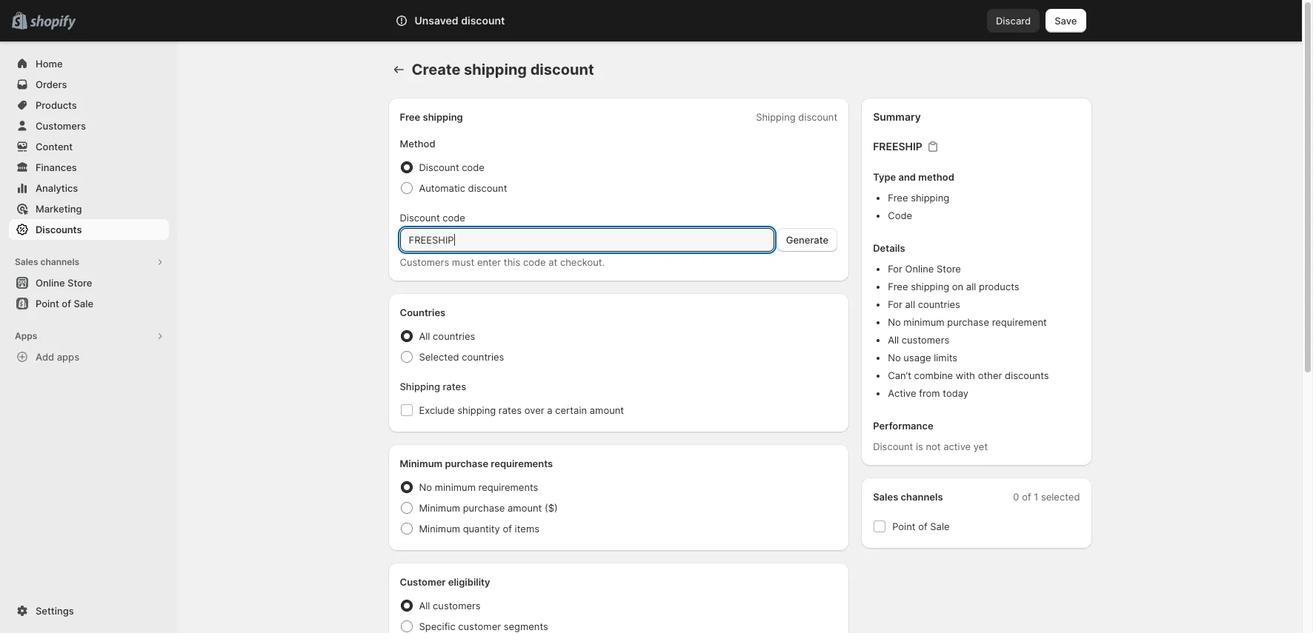Task type: locate. For each thing, give the bounding box(es) containing it.
point of sale inside 'link'
[[36, 298, 93, 310]]

discount code up automatic
[[419, 162, 485, 173]]

1 vertical spatial all
[[906, 299, 916, 311]]

1 horizontal spatial rates
[[499, 405, 522, 417]]

1 vertical spatial point of sale
[[893, 521, 950, 533]]

checkout.
[[560, 257, 605, 268]]

this
[[504, 257, 521, 268]]

save
[[1055, 15, 1078, 27]]

2 vertical spatial countries
[[462, 351, 504, 363]]

can't
[[888, 370, 912, 382]]

channels up online store
[[40, 257, 79, 268]]

code
[[462, 162, 485, 173], [443, 212, 466, 224], [523, 257, 546, 268]]

1 vertical spatial requirements
[[479, 482, 539, 494]]

all inside for online store free shipping on all products for all countries no minimum purchase requirement all customers no usage limits can't combine with other discounts active from today
[[888, 334, 899, 346]]

discount for shipping discount
[[799, 111, 838, 123]]

2 vertical spatial discount
[[874, 441, 914, 453]]

online store link
[[9, 273, 169, 294]]

rates left the over
[[499, 405, 522, 417]]

1 vertical spatial discount code
[[400, 212, 466, 224]]

unsaved
[[415, 14, 459, 27]]

shipping for exclude shipping rates over a certain amount
[[458, 405, 496, 417]]

home
[[36, 58, 63, 70]]

customers must enter this code at checkout.
[[400, 257, 605, 268]]

0 horizontal spatial customers
[[36, 120, 86, 132]]

customer
[[400, 577, 446, 589]]

1 vertical spatial customers
[[433, 601, 481, 612]]

sales channels button
[[9, 252, 169, 273]]

customers left must
[[400, 257, 449, 268]]

no
[[888, 317, 901, 328], [888, 352, 901, 364], [419, 482, 432, 494]]

channels down is in the bottom of the page
[[901, 492, 943, 503]]

for
[[888, 263, 903, 275], [888, 299, 903, 311]]

code
[[888, 210, 913, 222]]

1 vertical spatial point
[[893, 521, 916, 533]]

0 vertical spatial sales channels
[[15, 257, 79, 268]]

of
[[62, 298, 71, 310], [1022, 492, 1032, 503], [919, 521, 928, 533], [503, 523, 512, 535]]

customers down the customer eligibility
[[433, 601, 481, 612]]

1 vertical spatial free
[[888, 192, 909, 204]]

1 horizontal spatial sale
[[931, 521, 950, 533]]

shipping down search
[[464, 61, 527, 79]]

0 vertical spatial discount
[[419, 162, 459, 173]]

minimum for minimum purchase requirements
[[400, 458, 443, 470]]

1 horizontal spatial customers
[[400, 257, 449, 268]]

amount up items
[[508, 503, 542, 515]]

online
[[906, 263, 934, 275], [36, 277, 65, 289]]

minimum up usage
[[904, 317, 945, 328]]

sales up online store
[[15, 257, 38, 268]]

discount down automatic
[[400, 212, 440, 224]]

discount up automatic
[[419, 162, 459, 173]]

all up can't
[[888, 334, 899, 346]]

0 horizontal spatial point of sale
[[36, 298, 93, 310]]

shipping left on
[[911, 281, 950, 293]]

1 horizontal spatial online
[[906, 263, 934, 275]]

minimum down exclude
[[400, 458, 443, 470]]

free
[[400, 111, 421, 123], [888, 192, 909, 204], [888, 281, 909, 293]]

0 horizontal spatial all
[[906, 299, 916, 311]]

online down details
[[906, 263, 934, 275]]

1 horizontal spatial shipping
[[756, 111, 796, 123]]

no minimum requirements
[[419, 482, 539, 494]]

1 horizontal spatial point of sale
[[893, 521, 950, 533]]

minimum down minimum purchase requirements
[[435, 482, 476, 494]]

0 vertical spatial all
[[967, 281, 977, 293]]

store
[[937, 263, 962, 275], [68, 277, 92, 289]]

discount down performance
[[874, 441, 914, 453]]

purchase up the quantity
[[463, 503, 505, 515]]

0 vertical spatial minimum
[[904, 317, 945, 328]]

search
[[461, 15, 492, 27]]

1 vertical spatial purchase
[[445, 458, 489, 470]]

marketing
[[36, 203, 82, 215]]

requirements up no minimum requirements
[[491, 458, 553, 470]]

minimum for minimum quantity of items
[[419, 523, 460, 535]]

0 horizontal spatial amount
[[508, 503, 542, 515]]

online up the point of sale 'button'
[[36, 277, 65, 289]]

code up automatic discount
[[462, 162, 485, 173]]

at
[[549, 257, 558, 268]]

0 vertical spatial amount
[[590, 405, 624, 417]]

1 vertical spatial customers
[[400, 257, 449, 268]]

on
[[953, 281, 964, 293]]

rates up exclude
[[443, 381, 466, 393]]

0 vertical spatial requirements
[[491, 458, 553, 470]]

home link
[[9, 53, 169, 74]]

shipping for create shipping discount
[[464, 61, 527, 79]]

1 vertical spatial shipping
[[400, 381, 440, 393]]

code left the at
[[523, 257, 546, 268]]

minimum down no minimum requirements
[[419, 503, 460, 515]]

2 vertical spatial free
[[888, 281, 909, 293]]

0 vertical spatial customers
[[902, 334, 950, 346]]

free up method at the top left of page
[[400, 111, 421, 123]]

free for free shipping code
[[888, 192, 909, 204]]

countries
[[400, 307, 446, 319]]

all down countries
[[419, 331, 430, 343]]

0 vertical spatial sale
[[74, 298, 93, 310]]

free down details
[[888, 281, 909, 293]]

eligibility
[[448, 577, 490, 589]]

2 for from the top
[[888, 299, 903, 311]]

point of sale link
[[9, 294, 169, 314]]

0 vertical spatial no
[[888, 317, 901, 328]]

purchase for amount
[[463, 503, 505, 515]]

0
[[1014, 492, 1020, 503]]

content
[[36, 141, 73, 153]]

0 vertical spatial customers
[[36, 120, 86, 132]]

1 vertical spatial for
[[888, 299, 903, 311]]

0 vertical spatial minimum
[[400, 458, 443, 470]]

minimum
[[400, 458, 443, 470], [419, 503, 460, 515], [419, 523, 460, 535]]

store up the point of sale 'button'
[[68, 277, 92, 289]]

countries inside for online store free shipping on all products for all countries no minimum purchase requirement all customers no usage limits can't combine with other discounts active from today
[[918, 299, 961, 311]]

countries up selected countries
[[433, 331, 475, 343]]

sales channels inside button
[[15, 257, 79, 268]]

0 vertical spatial for
[[888, 263, 903, 275]]

1 horizontal spatial store
[[937, 263, 962, 275]]

0 horizontal spatial customers
[[433, 601, 481, 612]]

customers
[[36, 120, 86, 132], [400, 257, 449, 268]]

must
[[452, 257, 475, 268]]

sales down discount is not active yet
[[874, 492, 899, 503]]

minimum left the quantity
[[419, 523, 460, 535]]

online inside online store link
[[36, 277, 65, 289]]

customers up usage
[[902, 334, 950, 346]]

0 vertical spatial purchase
[[948, 317, 990, 328]]

requirements
[[491, 458, 553, 470], [479, 482, 539, 494]]

2 vertical spatial purchase
[[463, 503, 505, 515]]

1 vertical spatial sale
[[931, 521, 950, 533]]

discount for unsaved discount
[[461, 14, 505, 27]]

1 vertical spatial online
[[36, 277, 65, 289]]

all down "customer"
[[419, 601, 430, 612]]

rates
[[443, 381, 466, 393], [499, 405, 522, 417]]

selected countries
[[419, 351, 504, 363]]

channels
[[40, 257, 79, 268], [901, 492, 943, 503]]

1 horizontal spatial sales
[[874, 492, 899, 503]]

0 vertical spatial point of sale
[[36, 298, 93, 310]]

0 vertical spatial rates
[[443, 381, 466, 393]]

1 vertical spatial sales channels
[[874, 492, 943, 503]]

1 vertical spatial no
[[888, 352, 901, 364]]

amount
[[590, 405, 624, 417], [508, 503, 542, 515]]

0 horizontal spatial channels
[[40, 257, 79, 268]]

0 vertical spatial countries
[[918, 299, 961, 311]]

requirements for no minimum requirements
[[479, 482, 539, 494]]

add apps button
[[9, 347, 169, 368]]

1 horizontal spatial channels
[[901, 492, 943, 503]]

discount code down automatic
[[400, 212, 466, 224]]

settings
[[36, 606, 74, 618]]

1 horizontal spatial customers
[[902, 334, 950, 346]]

from
[[920, 388, 941, 400]]

amount right certain
[[590, 405, 624, 417]]

0 horizontal spatial minimum
[[435, 482, 476, 494]]

free inside free shipping code
[[888, 192, 909, 204]]

0 horizontal spatial sale
[[74, 298, 93, 310]]

sales
[[15, 257, 38, 268], [874, 492, 899, 503]]

method
[[400, 138, 436, 150]]

shipping down method
[[911, 192, 950, 204]]

requirements up minimum purchase amount ($)
[[479, 482, 539, 494]]

0 vertical spatial sales
[[15, 257, 38, 268]]

0 vertical spatial shipping
[[756, 111, 796, 123]]

0 horizontal spatial online
[[36, 277, 65, 289]]

0 horizontal spatial store
[[68, 277, 92, 289]]

store up on
[[937, 263, 962, 275]]

1 vertical spatial rates
[[499, 405, 522, 417]]

0 vertical spatial channels
[[40, 257, 79, 268]]

apps button
[[9, 326, 169, 347]]

quantity
[[463, 523, 500, 535]]

1 vertical spatial sales
[[874, 492, 899, 503]]

marketing link
[[9, 199, 169, 219]]

sales channels up online store
[[15, 257, 79, 268]]

2 vertical spatial minimum
[[419, 523, 460, 535]]

shipping inside free shipping code
[[911, 192, 950, 204]]

is
[[916, 441, 924, 453]]

specific customer segments
[[419, 621, 549, 633]]

discount
[[461, 14, 505, 27], [531, 61, 594, 79], [799, 111, 838, 123], [468, 182, 507, 194]]

save button
[[1046, 9, 1087, 33]]

0 horizontal spatial sales channels
[[15, 257, 79, 268]]

all
[[419, 331, 430, 343], [888, 334, 899, 346], [419, 601, 430, 612]]

0 horizontal spatial sales
[[15, 257, 38, 268]]

sales channels down is in the bottom of the page
[[874, 492, 943, 503]]

purchase up no minimum requirements
[[445, 458, 489, 470]]

create shipping discount
[[412, 61, 594, 79]]

apps
[[57, 351, 79, 363]]

free up the code
[[888, 192, 909, 204]]

of inside 'link'
[[62, 298, 71, 310]]

0 horizontal spatial point
[[36, 298, 59, 310]]

countries down on
[[918, 299, 961, 311]]

online store
[[36, 277, 92, 289]]

0 horizontal spatial shipping
[[400, 381, 440, 393]]

selected
[[419, 351, 459, 363]]

all
[[967, 281, 977, 293], [906, 299, 916, 311]]

sale
[[74, 298, 93, 310], [931, 521, 950, 533]]

countries down all countries
[[462, 351, 504, 363]]

all up usage
[[906, 299, 916, 311]]

0 of 1 selected
[[1014, 492, 1081, 503]]

0 vertical spatial discount code
[[419, 162, 485, 173]]

0 vertical spatial free
[[400, 111, 421, 123]]

requirements for minimum purchase requirements
[[491, 458, 553, 470]]

shipping right exclude
[[458, 405, 496, 417]]

shipping inside for online store free shipping on all products for all countries no minimum purchase requirement all customers no usage limits can't combine with other discounts active from today
[[911, 281, 950, 293]]

1 vertical spatial minimum
[[419, 503, 460, 515]]

0 vertical spatial online
[[906, 263, 934, 275]]

code down automatic discount
[[443, 212, 466, 224]]

purchase down on
[[948, 317, 990, 328]]

store inside for online store free shipping on all products for all countries no minimum purchase requirement all customers no usage limits can't combine with other discounts active from today
[[937, 263, 962, 275]]

1 horizontal spatial minimum
[[904, 317, 945, 328]]

sales channels
[[15, 257, 79, 268], [874, 492, 943, 503]]

free shipping code
[[888, 192, 950, 222]]

minimum inside for online store free shipping on all products for all countries no minimum purchase requirement all customers no usage limits can't combine with other discounts active from today
[[904, 317, 945, 328]]

0 vertical spatial store
[[937, 263, 962, 275]]

all right on
[[967, 281, 977, 293]]

1 vertical spatial store
[[68, 277, 92, 289]]

discount is not active yet
[[874, 441, 988, 453]]

shipping up method at the top left of page
[[423, 111, 463, 123]]

point of sale
[[36, 298, 93, 310], [893, 521, 950, 533]]

0 vertical spatial point
[[36, 298, 59, 310]]

point
[[36, 298, 59, 310], [893, 521, 916, 533]]

generate
[[786, 234, 829, 246]]

customers down the products
[[36, 120, 86, 132]]

1 vertical spatial countries
[[433, 331, 475, 343]]



Task type: vqa. For each thing, say whether or not it's contained in the screenshot.
the 3
no



Task type: describe. For each thing, give the bounding box(es) containing it.
online inside for online store free shipping on all products for all countries no minimum purchase requirement all customers no usage limits can't combine with other discounts active from today
[[906, 263, 934, 275]]

exclude
[[419, 405, 455, 417]]

active
[[944, 441, 971, 453]]

1 vertical spatial channels
[[901, 492, 943, 503]]

enter
[[477, 257, 501, 268]]

discounts
[[1005, 370, 1050, 382]]

purchase for requirements
[[445, 458, 489, 470]]

customers inside for online store free shipping on all products for all countries no minimum purchase requirement all customers no usage limits can't combine with other discounts active from today
[[902, 334, 950, 346]]

and
[[899, 171, 916, 183]]

shipping for shipping rates
[[400, 381, 440, 393]]

minimum quantity of items
[[419, 523, 540, 535]]

yet
[[974, 441, 988, 453]]

shipping for free shipping code
[[911, 192, 950, 204]]

countries for selected countries
[[462, 351, 504, 363]]

automatic discount
[[419, 182, 507, 194]]

sale inside 'point of sale' 'link'
[[74, 298, 93, 310]]

customers for customers must enter this code at checkout.
[[400, 257, 449, 268]]

customers for customers
[[36, 120, 86, 132]]

shipping for shipping discount
[[756, 111, 796, 123]]

finances
[[36, 162, 77, 173]]

customer eligibility
[[400, 577, 490, 589]]

a
[[547, 405, 553, 417]]

1 for from the top
[[888, 263, 903, 275]]

products link
[[9, 95, 169, 116]]

discard
[[996, 15, 1031, 27]]

discount for automatic discount
[[468, 182, 507, 194]]

free inside for online store free shipping on all products for all countries no minimum purchase requirement all customers no usage limits can't combine with other discounts active from today
[[888, 281, 909, 293]]

summary
[[874, 110, 921, 123]]

1 vertical spatial discount
[[400, 212, 440, 224]]

add
[[36, 351, 54, 363]]

type
[[874, 171, 897, 183]]

limits
[[934, 352, 958, 364]]

channels inside sales channels button
[[40, 257, 79, 268]]

discounts link
[[9, 219, 169, 240]]

point of sale button
[[0, 294, 178, 314]]

all for selected countries
[[419, 331, 430, 343]]

type and method
[[874, 171, 955, 183]]

active
[[888, 388, 917, 400]]

freeship
[[874, 140, 923, 153]]

performance
[[874, 420, 934, 432]]

shopify image
[[30, 15, 76, 30]]

orders link
[[9, 74, 169, 95]]

other
[[978, 370, 1003, 382]]

minimum purchase requirements
[[400, 458, 553, 470]]

shipping discount
[[756, 111, 838, 123]]

countries for all countries
[[433, 331, 475, 343]]

minimum purchase amount ($)
[[419, 503, 558, 515]]

1 horizontal spatial point
[[893, 521, 916, 533]]

2 vertical spatial code
[[523, 257, 546, 268]]

orders
[[36, 79, 67, 90]]

unsaved discount
[[415, 14, 505, 27]]

1 vertical spatial minimum
[[435, 482, 476, 494]]

analytics
[[36, 182, 78, 194]]

exclude shipping rates over a certain amount
[[419, 405, 624, 417]]

products
[[979, 281, 1020, 293]]

usage
[[904, 352, 932, 364]]

free for free shipping
[[400, 111, 421, 123]]

1 horizontal spatial sales channels
[[874, 492, 943, 503]]

combine
[[915, 370, 954, 382]]

1
[[1034, 492, 1039, 503]]

over
[[525, 405, 545, 417]]

finances link
[[9, 157, 169, 178]]

free shipping
[[400, 111, 463, 123]]

customer
[[458, 621, 501, 633]]

today
[[943, 388, 969, 400]]

shipping rates
[[400, 381, 466, 393]]

minimum for minimum purchase amount ($)
[[419, 503, 460, 515]]

store inside online store link
[[68, 277, 92, 289]]

settings link
[[9, 601, 169, 622]]

1 horizontal spatial all
[[967, 281, 977, 293]]

shipping for free shipping
[[423, 111, 463, 123]]

details
[[874, 242, 906, 254]]

content link
[[9, 136, 169, 157]]

1 vertical spatial code
[[443, 212, 466, 224]]

apps
[[15, 331, 37, 342]]

2 vertical spatial no
[[419, 482, 432, 494]]

certain
[[555, 405, 587, 417]]

all countries
[[419, 331, 475, 343]]

0 vertical spatial code
[[462, 162, 485, 173]]

create
[[412, 61, 461, 79]]

point inside 'link'
[[36, 298, 59, 310]]

items
[[515, 523, 540, 535]]

products
[[36, 99, 77, 111]]

requirement
[[992, 317, 1047, 328]]

online store button
[[0, 273, 178, 294]]

segments
[[504, 621, 549, 633]]

purchase inside for online store free shipping on all products for all countries no minimum purchase requirement all customers no usage limits can't combine with other discounts active from today
[[948, 317, 990, 328]]

1 vertical spatial amount
[[508, 503, 542, 515]]

1 horizontal spatial amount
[[590, 405, 624, 417]]

search button
[[436, 9, 866, 33]]

generate button
[[777, 228, 838, 252]]

Discount code text field
[[400, 228, 775, 252]]

($)
[[545, 503, 558, 515]]

not
[[926, 441, 941, 453]]

method
[[919, 171, 955, 183]]

discounts
[[36, 224, 82, 236]]

all customers
[[419, 601, 481, 612]]

analytics link
[[9, 178, 169, 199]]

all for specific customer segments
[[419, 601, 430, 612]]

with
[[956, 370, 976, 382]]

0 horizontal spatial rates
[[443, 381, 466, 393]]

add apps
[[36, 351, 79, 363]]

specific
[[419, 621, 456, 633]]

sales inside button
[[15, 257, 38, 268]]

automatic
[[419, 182, 466, 194]]



